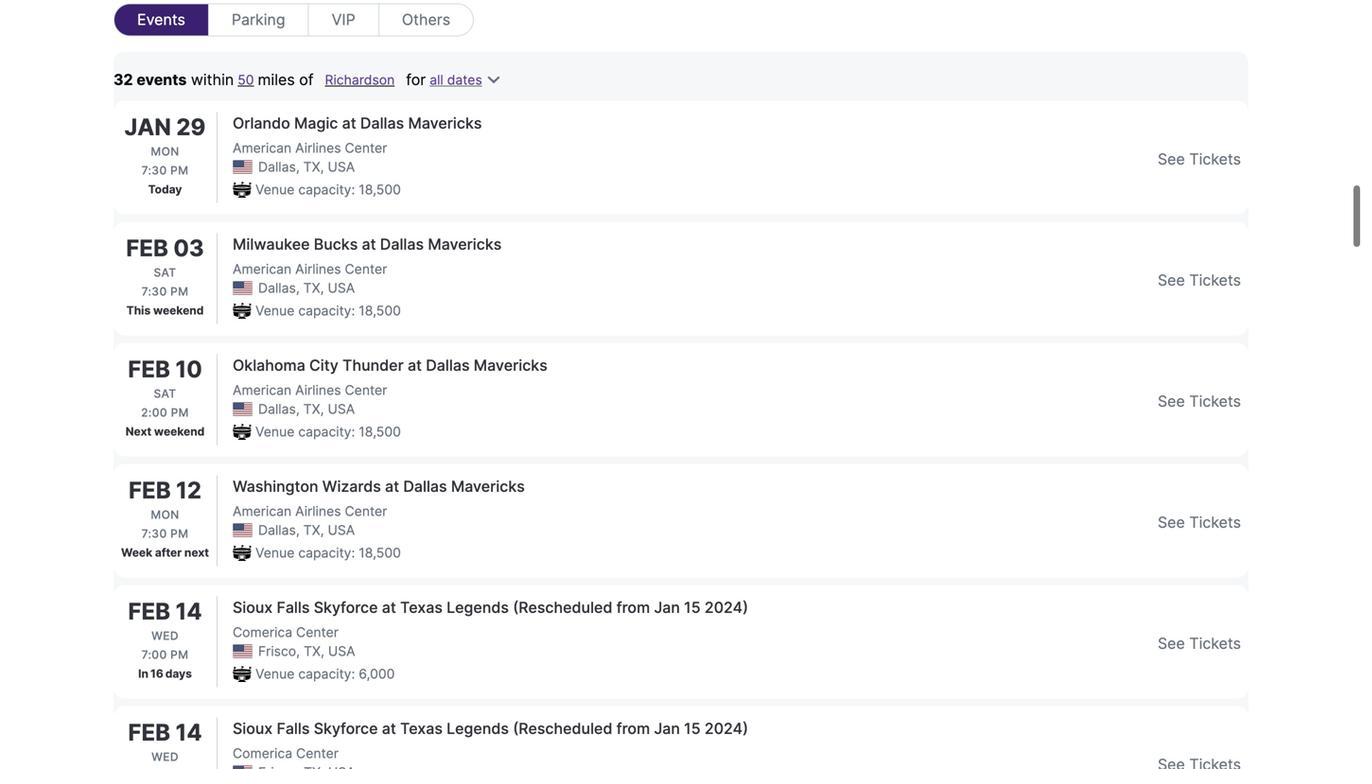 Task type: vqa. For each thing, say whether or not it's contained in the screenshot.
topmost &
no



Task type: describe. For each thing, give the bounding box(es) containing it.
mon for feb
[[151, 508, 179, 522]]

18,500 for 03
[[359, 303, 401, 319]]

venue capacity: 6,000
[[256, 666, 395, 682]]

capacity: for 12
[[298, 545, 355, 561]]

2 comerica from the top
[[233, 746, 293, 762]]

2 skyforce from the top
[[314, 720, 378, 738]]

pm for 03
[[171, 285, 189, 299]]

50
[[238, 72, 254, 88]]

see tickets for 29
[[1158, 150, 1242, 168]]

see for 10
[[1158, 392, 1186, 411]]

at right 'wizards'
[[385, 477, 399, 496]]

vip button
[[308, 3, 378, 36]]

usa for 10
[[328, 401, 355, 417]]

12
[[176, 477, 202, 504]]

washington wizards at dallas mavericks
[[233, 477, 525, 496]]

events
[[137, 71, 187, 89]]

frisco, tx, usa
[[258, 644, 355, 660]]

feb 03 sat 7:30 pm this weekend
[[126, 234, 204, 318]]

2:00
[[141, 406, 168, 420]]

dallas, tx, usa for feb 12
[[258, 522, 355, 539]]

usa for 03
[[328, 280, 355, 296]]

14 for feb 14 wed
[[176, 719, 202, 747]]

after
[[155, 546, 182, 560]]

2 legends from the top
[[447, 720, 509, 738]]

1 texas from the top
[[400, 599, 443, 617]]

airlines for 10
[[295, 382, 341, 398]]

2 texas from the top
[[400, 720, 443, 738]]

at right thunder
[[408, 356, 422, 375]]

1 sioux falls skyforce at texas legends (rescheduled from jan 15 2024) from the top
[[233, 599, 749, 617]]

2 sioux falls skyforce at texas legends (rescheduled from jan 15 2024) from the top
[[233, 720, 749, 738]]

at up 6,000
[[382, 599, 396, 617]]

see for 12
[[1158, 513, 1186, 532]]

tx, for 14
[[304, 644, 325, 660]]

airlines for 12
[[295, 503, 341, 520]]

usa for 14
[[328, 644, 355, 660]]

magic
[[294, 114, 338, 132]]

events button
[[114, 3, 208, 36]]

us national flag image for 12
[[233, 523, 253, 537]]

frisco,
[[258, 644, 300, 660]]

7:00
[[142, 648, 167, 662]]

airlines for 03
[[295, 261, 341, 277]]

tickets for feb 14
[[1190, 635, 1242, 653]]

days
[[165, 667, 192, 681]]

washington
[[233, 477, 319, 496]]

american airlines center for 10
[[233, 382, 387, 398]]

venue for feb 12
[[256, 545, 295, 561]]

this
[[127, 304, 151, 318]]

see tickets for 03
[[1158, 271, 1242, 290]]

feb for feb 12
[[129, 477, 171, 504]]

dallas, for feb 12
[[258, 522, 300, 539]]

milwaukee bucks at dallas mavericks
[[233, 235, 502, 254]]

jan 29 mon 7:30 pm today
[[125, 113, 206, 196]]

14 for feb 14 wed 7:00 pm in 16 days
[[176, 598, 202, 626]]

at right bucks
[[362, 235, 376, 254]]

18,500 for 10
[[359, 424, 401, 440]]

oklahoma
[[233, 356, 306, 375]]

weekend for 10
[[154, 425, 205, 439]]

1 2024) from the top
[[705, 599, 749, 617]]

at down 6,000
[[382, 720, 396, 738]]

vip
[[332, 10, 356, 29]]

tx, for 12
[[303, 522, 324, 539]]

7:30 for 29
[[142, 164, 167, 177]]

bucks
[[314, 235, 358, 254]]

dallas for feb 12
[[403, 477, 447, 496]]

dallas, for jan 29
[[258, 159, 300, 175]]

1 falls from the top
[[277, 599, 310, 617]]

miles
[[258, 71, 295, 89]]

center for feb 03
[[345, 261, 387, 277]]

mavericks for feb 12
[[451, 477, 525, 496]]

capacity: for 10
[[298, 424, 355, 440]]

wed for feb 14 wed
[[152, 750, 179, 764]]

city
[[310, 356, 339, 375]]

tx, for 10
[[303, 401, 324, 417]]

10
[[176, 355, 202, 383]]

oklahoma city thunder at dallas mavericks
[[233, 356, 548, 375]]

today
[[148, 183, 182, 196]]

feb for feb 03
[[126, 234, 168, 262]]

sat for 03
[[154, 266, 177, 280]]

venue capacity: 18,500 for feb 03
[[256, 303, 401, 319]]

dallas for jan 29
[[361, 114, 404, 132]]

venue for feb 10
[[256, 424, 295, 440]]

next
[[184, 546, 209, 560]]

1 from from the top
[[617, 599, 650, 617]]

pm for 29
[[171, 164, 189, 177]]

of
[[299, 71, 314, 89]]

dallas, tx, usa for feb 10
[[258, 401, 355, 417]]

within
[[191, 71, 234, 89]]

in
[[138, 667, 149, 681]]

american airlines center for 29
[[233, 140, 387, 156]]

1 15 from the top
[[684, 599, 701, 617]]

4 us national flag image from the top
[[233, 766, 253, 769]]

pm for 10
[[171, 406, 189, 420]]

us national flag image for 03
[[233, 281, 253, 295]]

american for 10
[[233, 382, 292, 398]]

2 2024) from the top
[[705, 720, 749, 738]]

tickets for feb 12
[[1190, 513, 1242, 532]]

all
[[430, 72, 444, 88]]

center for feb 12
[[345, 503, 387, 520]]

center down the venue capacity: 6,000
[[296, 746, 339, 762]]

capacity: for 03
[[298, 303, 355, 319]]

1 vertical spatial jan
[[654, 599, 680, 617]]

pm for 12
[[171, 527, 189, 541]]

center for jan 29
[[345, 140, 387, 156]]

orlando
[[233, 114, 290, 132]]

see for 03
[[1158, 271, 1186, 290]]

thunder
[[343, 356, 404, 375]]

others
[[402, 10, 451, 29]]

2 (rescheduled from the top
[[513, 720, 613, 738]]

1 (rescheduled from the top
[[513, 599, 613, 617]]

1 legends from the top
[[447, 599, 509, 617]]

dallas for feb 03
[[380, 235, 424, 254]]

tx, for 29
[[303, 159, 324, 175]]



Task type: locate. For each thing, give the bounding box(es) containing it.
18,500 for 29
[[359, 182, 401, 198]]

texas
[[400, 599, 443, 617], [400, 720, 443, 738]]

0 vertical spatial jan
[[125, 113, 171, 141]]

center down "washington wizards at dallas mavericks"
[[345, 503, 387, 520]]

2 american from the top
[[233, 261, 292, 277]]

mavericks for jan 29
[[408, 114, 482, 132]]

richardson
[[325, 72, 395, 88]]

weekend down 2:00
[[154, 425, 205, 439]]

us national flag image down washington
[[233, 523, 253, 537]]

1 see from the top
[[1158, 150, 1186, 168]]

1 vertical spatial us national flag image
[[233, 645, 253, 659]]

2 mon from the top
[[151, 508, 179, 522]]

1 vertical spatial 15
[[684, 720, 701, 738]]

1 vertical spatial 7:30
[[142, 285, 167, 299]]

usa down bucks
[[328, 280, 355, 296]]

tx, for 03
[[303, 280, 324, 296]]

capacity: down frisco, tx, usa
[[298, 666, 355, 682]]

for all dates
[[406, 71, 482, 89]]

wizards
[[323, 477, 381, 496]]

dallas, tx, usa down city
[[258, 401, 355, 417]]

center down thunder
[[345, 382, 387, 398]]

4 usa from the top
[[328, 522, 355, 539]]

tx, down 'wizards'
[[303, 522, 324, 539]]

at right magic
[[342, 114, 356, 132]]

airlines down bucks
[[295, 261, 341, 277]]

sat inside feb 10 sat 2:00 pm next weekend
[[154, 387, 177, 401]]

4 airlines from the top
[[295, 503, 341, 520]]

american airlines center for 03
[[233, 261, 387, 277]]

1 american airlines center from the top
[[233, 140, 387, 156]]

0 vertical spatial skyforce
[[314, 599, 378, 617]]

2 pm from the top
[[171, 285, 189, 299]]

1 vertical spatial 2024)
[[705, 720, 749, 738]]

tickets for feb 03
[[1190, 271, 1242, 290]]

comerica
[[233, 625, 293, 641], [233, 746, 293, 762]]

2 dallas, tx, usa from the top
[[258, 280, 355, 296]]

1 airlines from the top
[[295, 140, 341, 156]]

2024)
[[705, 599, 749, 617], [705, 720, 749, 738]]

14
[[176, 598, 202, 626], [176, 719, 202, 747]]

feb left 10
[[128, 355, 170, 383]]

wed up 7:00
[[152, 629, 179, 643]]

tickets
[[1190, 150, 1242, 168], [1190, 271, 1242, 290], [1190, 392, 1242, 411], [1190, 513, 1242, 532], [1190, 635, 1242, 653]]

sat
[[154, 266, 177, 280], [154, 387, 177, 401]]

3 us national flag image from the top
[[233, 402, 253, 416]]

1 usa from the top
[[328, 159, 355, 175]]

american airlines center down magic
[[233, 140, 387, 156]]

7:30 inside feb 12 mon 7:30 pm week after next
[[142, 527, 167, 541]]

wed inside feb 14 wed 7:00 pm in 16 days
[[152, 629, 179, 643]]

dallas, tx, usa for feb 03
[[258, 280, 355, 296]]

2 venue from the top
[[256, 303, 295, 319]]

mon down '29'
[[151, 145, 179, 159]]

feb inside feb 03 sat 7:30 pm this weekend
[[126, 234, 168, 262]]

dallas,
[[258, 159, 300, 175], [258, 280, 300, 296], [258, 401, 300, 417], [258, 522, 300, 539]]

sat inside feb 03 sat 7:30 pm this weekend
[[154, 266, 177, 280]]

1 vertical spatial wed
[[152, 750, 179, 764]]

2 venue capacity: 18,500 from the top
[[256, 303, 401, 319]]

american airlines center for 12
[[233, 503, 387, 520]]

7:30 up after in the bottom of the page
[[142, 527, 167, 541]]

see tickets for 10
[[1158, 392, 1242, 411]]

1 vertical spatial 14
[[176, 719, 202, 747]]

center
[[345, 140, 387, 156], [345, 261, 387, 277], [345, 382, 387, 398], [345, 503, 387, 520], [296, 625, 339, 641], [296, 746, 339, 762]]

feb 14 wed
[[128, 719, 202, 764]]

pm up days
[[171, 648, 189, 662]]

airlines
[[295, 140, 341, 156], [295, 261, 341, 277], [295, 382, 341, 398], [295, 503, 341, 520]]

2 us national flag image from the top
[[233, 281, 253, 295]]

dallas, for feb 10
[[258, 401, 300, 417]]

1 vertical spatial legends
[[447, 720, 509, 738]]

1 vertical spatial comerica
[[233, 746, 293, 762]]

center down orlando magic at dallas mavericks at the left of page
[[345, 140, 387, 156]]

see
[[1158, 150, 1186, 168], [1158, 271, 1186, 290], [1158, 392, 1186, 411], [1158, 513, 1186, 532], [1158, 635, 1186, 653]]

0 vertical spatial comerica center
[[233, 625, 339, 641]]

parking button
[[208, 3, 308, 36]]

week
[[121, 546, 152, 560]]

03
[[174, 234, 204, 262]]

falls up frisco, tx, usa
[[277, 599, 310, 617]]

venue for feb 14
[[256, 666, 295, 682]]

us national flag image for 10
[[233, 402, 253, 416]]

1 skyforce from the top
[[314, 599, 378, 617]]

4 dallas, from the top
[[258, 522, 300, 539]]

32 events within 50 miles of
[[114, 71, 314, 89]]

at
[[342, 114, 356, 132], [362, 235, 376, 254], [408, 356, 422, 375], [385, 477, 399, 496], [382, 599, 396, 617], [382, 720, 396, 738]]

2 capacity: from the top
[[298, 303, 355, 319]]

airlines down city
[[295, 382, 341, 398]]

american airlines center down city
[[233, 382, 387, 398]]

tx, up the venue capacity: 6,000
[[304, 644, 325, 660]]

american airlines center
[[233, 140, 387, 156], [233, 261, 387, 277], [233, 382, 387, 398], [233, 503, 387, 520]]

0 vertical spatial us national flag image
[[233, 523, 253, 537]]

venue up the oklahoma
[[256, 303, 295, 319]]

2 see tickets from the top
[[1158, 271, 1242, 290]]

14 down days
[[176, 719, 202, 747]]

2 comerica center from the top
[[233, 746, 339, 762]]

0 vertical spatial falls
[[277, 599, 310, 617]]

feb 12 mon 7:30 pm week after next
[[121, 477, 209, 560]]

events
[[137, 10, 185, 29]]

jan inside jan 29 mon 7:30 pm today
[[125, 113, 171, 141]]

1 see tickets from the top
[[1158, 150, 1242, 168]]

tx,
[[303, 159, 324, 175], [303, 280, 324, 296], [303, 401, 324, 417], [303, 522, 324, 539], [304, 644, 325, 660]]

dates
[[447, 72, 482, 88]]

15
[[684, 599, 701, 617], [684, 720, 701, 738]]

feb inside feb 10 sat 2:00 pm next weekend
[[128, 355, 170, 383]]

capacity: for 29
[[298, 182, 355, 198]]

venue capacity: 18,500
[[256, 182, 401, 198], [256, 303, 401, 319], [256, 424, 401, 440], [256, 545, 401, 561]]

1 dallas, tx, usa from the top
[[258, 159, 355, 175]]

2 7:30 from the top
[[142, 285, 167, 299]]

pm
[[171, 164, 189, 177], [171, 285, 189, 299], [171, 406, 189, 420], [171, 527, 189, 541], [171, 648, 189, 662]]

7:30 inside jan 29 mon 7:30 pm today
[[142, 164, 167, 177]]

1 sat from the top
[[154, 266, 177, 280]]

sioux down the frisco,
[[233, 720, 273, 738]]

american airlines center down washington
[[233, 503, 387, 520]]

american for 03
[[233, 261, 292, 277]]

us national flag image left the frisco,
[[233, 645, 253, 659]]

3 venue capacity: 18,500 from the top
[[256, 424, 401, 440]]

venue capacity: 18,500 for feb 10
[[256, 424, 401, 440]]

next
[[126, 425, 152, 439]]

weekend inside feb 03 sat 7:30 pm this weekend
[[153, 304, 204, 318]]

american down milwaukee on the top
[[233, 261, 292, 277]]

airlines for 29
[[295, 140, 341, 156]]

dallas, for feb 03
[[258, 280, 300, 296]]

5 tickets from the top
[[1190, 635, 1242, 653]]

us national flag image
[[233, 523, 253, 537], [233, 645, 253, 659]]

1 us national flag image from the top
[[233, 160, 253, 174]]

0 vertical spatial sat
[[154, 266, 177, 280]]

richardson button
[[318, 71, 403, 89]]

dallas, tx, usa down magic
[[258, 159, 355, 175]]

dallas, tx, usa for jan 29
[[258, 159, 355, 175]]

2 from from the top
[[617, 720, 650, 738]]

0 vertical spatial 15
[[684, 599, 701, 617]]

18,500 up "washington wizards at dallas mavericks"
[[359, 424, 401, 440]]

feb for feb 14
[[128, 598, 170, 626]]

5 see tickets from the top
[[1158, 635, 1242, 653]]

0 vertical spatial 2024)
[[705, 599, 749, 617]]

wed down 16
[[152, 750, 179, 764]]

mavericks
[[408, 114, 482, 132], [428, 235, 502, 254], [474, 356, 548, 375], [451, 477, 525, 496]]

dallas, down milwaukee on the top
[[258, 280, 300, 296]]

sat up 2:00
[[154, 387, 177, 401]]

tickets for feb 10
[[1190, 392, 1242, 411]]

feb down in
[[128, 719, 170, 747]]

0 vertical spatial (rescheduled
[[513, 599, 613, 617]]

4 pm from the top
[[171, 527, 189, 541]]

us national flag image for 14
[[233, 645, 253, 659]]

dallas right thunder
[[426, 356, 470, 375]]

6,000
[[359, 666, 395, 682]]

american airlines center down bucks
[[233, 261, 387, 277]]

4 see from the top
[[1158, 513, 1186, 532]]

dallas right bucks
[[380, 235, 424, 254]]

0 vertical spatial legends
[[447, 599, 509, 617]]

0 vertical spatial mon
[[151, 145, 179, 159]]

18,500
[[359, 182, 401, 198], [359, 303, 401, 319], [359, 424, 401, 440], [359, 545, 401, 561]]

2 american airlines center from the top
[[233, 261, 387, 277]]

14 inside feb 14 wed 7:00 pm in 16 days
[[176, 598, 202, 626]]

venue up milwaukee on the top
[[256, 182, 295, 198]]

dallas, tx, usa down washington
[[258, 522, 355, 539]]

feb 10 sat 2:00 pm next weekend
[[126, 355, 205, 439]]

falls
[[277, 599, 310, 617], [277, 720, 310, 738]]

2 15 from the top
[[684, 720, 701, 738]]

dallas
[[361, 114, 404, 132], [380, 235, 424, 254], [426, 356, 470, 375], [403, 477, 447, 496]]

sat for 10
[[154, 387, 177, 401]]

feb
[[126, 234, 168, 262], [128, 355, 170, 383], [129, 477, 171, 504], [128, 598, 170, 626], [128, 719, 170, 747]]

tx, down magic
[[303, 159, 324, 175]]

0 vertical spatial sioux falls skyforce at texas legends (rescheduled from jan 15 2024)
[[233, 599, 749, 617]]

center down milwaukee bucks at dallas mavericks
[[345, 261, 387, 277]]

jan
[[125, 113, 171, 141], [654, 599, 680, 617], [654, 720, 680, 738]]

airlines down magic
[[295, 140, 341, 156]]

wed
[[152, 629, 179, 643], [152, 750, 179, 764]]

1 capacity: from the top
[[298, 182, 355, 198]]

american for 29
[[233, 140, 292, 156]]

1 venue capacity: 18,500 from the top
[[256, 182, 401, 198]]

mon inside feb 12 mon 7:30 pm week after next
[[151, 508, 179, 522]]

1 vertical spatial mon
[[151, 508, 179, 522]]

usa for 29
[[328, 159, 355, 175]]

7:30 up today on the top left
[[142, 164, 167, 177]]

pm inside jan 29 mon 7:30 pm today
[[171, 164, 189, 177]]

0 vertical spatial sioux
[[233, 599, 273, 617]]

1 vertical spatial sioux falls skyforce at texas legends (rescheduled from jan 15 2024)
[[233, 720, 749, 738]]

milwaukee
[[233, 235, 310, 254]]

5 see from the top
[[1158, 635, 1186, 653]]

4 venue capacity: 18,500 from the top
[[256, 545, 401, 561]]

2 vertical spatial jan
[[654, 720, 680, 738]]

4 venue from the top
[[256, 545, 295, 561]]

comerica center down the venue capacity: 6,000
[[233, 746, 339, 762]]

usa
[[328, 159, 355, 175], [328, 280, 355, 296], [328, 401, 355, 417], [328, 522, 355, 539], [328, 644, 355, 660]]

venue up washington
[[256, 424, 295, 440]]

3 7:30 from the top
[[142, 527, 167, 541]]

venue down the frisco,
[[256, 666, 295, 682]]

airlines down 'wizards'
[[295, 503, 341, 520]]

4 tickets from the top
[[1190, 513, 1242, 532]]

mon
[[151, 145, 179, 159], [151, 508, 179, 522]]

feb inside feb 14 wed 7:00 pm in 16 days
[[128, 598, 170, 626]]

3 american from the top
[[233, 382, 292, 398]]

18,500 for 12
[[359, 545, 401, 561]]

3 usa from the top
[[328, 401, 355, 417]]

2 tickets from the top
[[1190, 271, 1242, 290]]

weekend for 03
[[153, 304, 204, 318]]

capacity:
[[298, 182, 355, 198], [298, 303, 355, 319], [298, 424, 355, 440], [298, 545, 355, 561], [298, 666, 355, 682]]

pm down "03"
[[171, 285, 189, 299]]

3 capacity: from the top
[[298, 424, 355, 440]]

18,500 up milwaukee bucks at dallas mavericks
[[359, 182, 401, 198]]

3 tickets from the top
[[1190, 392, 1242, 411]]

0 vertical spatial 14
[[176, 598, 202, 626]]

7:30 for 03
[[142, 285, 167, 299]]

1 american from the top
[[233, 140, 292, 156]]

1 vertical spatial sat
[[154, 387, 177, 401]]

usa for 12
[[328, 522, 355, 539]]

1 vertical spatial comerica center
[[233, 746, 339, 762]]

5 pm from the top
[[171, 648, 189, 662]]

center for feb 10
[[345, 382, 387, 398]]

usa down 'wizards'
[[328, 522, 355, 539]]

usa down orlando magic at dallas mavericks at the left of page
[[328, 159, 355, 175]]

sioux up the frisco,
[[233, 599, 273, 617]]

pm inside feb 12 mon 7:30 pm week after next
[[171, 527, 189, 541]]

weekend
[[153, 304, 204, 318], [154, 425, 205, 439]]

venue capacity: 18,500 for feb 12
[[256, 545, 401, 561]]

tickets for jan 29
[[1190, 150, 1242, 168]]

pm up after in the bottom of the page
[[171, 527, 189, 541]]

mon inside jan 29 mon 7:30 pm today
[[151, 145, 179, 159]]

venue capacity: 18,500 for jan 29
[[256, 182, 401, 198]]

usa up the venue capacity: 6,000
[[328, 644, 355, 660]]

1 comerica center from the top
[[233, 625, 339, 641]]

legends
[[447, 599, 509, 617], [447, 720, 509, 738]]

7:30
[[142, 164, 167, 177], [142, 285, 167, 299], [142, 527, 167, 541]]

0 vertical spatial weekend
[[153, 304, 204, 318]]

5 capacity: from the top
[[298, 666, 355, 682]]

mon for jan
[[151, 145, 179, 159]]

1 pm from the top
[[171, 164, 189, 177]]

falls down the venue capacity: 6,000
[[277, 720, 310, 738]]

3 airlines from the top
[[295, 382, 341, 398]]

american down 'orlando'
[[233, 140, 292, 156]]

venue capacity: 18,500 up city
[[256, 303, 401, 319]]

2 14 from the top
[[176, 719, 202, 747]]

0 vertical spatial from
[[617, 599, 650, 617]]

usa down city
[[328, 401, 355, 417]]

16
[[150, 667, 163, 681]]

mavericks for feb 03
[[428, 235, 502, 254]]

pm inside feb 10 sat 2:00 pm next weekend
[[171, 406, 189, 420]]

us national flag image
[[233, 160, 253, 174], [233, 281, 253, 295], [233, 402, 253, 416], [233, 766, 253, 769]]

1 us national flag image from the top
[[233, 523, 253, 537]]

4 american airlines center from the top
[[233, 503, 387, 520]]

sioux
[[233, 599, 273, 617], [233, 720, 273, 738]]

1 vertical spatial sioux
[[233, 720, 273, 738]]

pm inside feb 14 wed 7:00 pm in 16 days
[[171, 648, 189, 662]]

dallas, down the oklahoma
[[258, 401, 300, 417]]

center up frisco, tx, usa
[[296, 625, 339, 641]]

1 wed from the top
[[152, 629, 179, 643]]

2 sioux from the top
[[233, 720, 273, 738]]

venue
[[256, 182, 295, 198], [256, 303, 295, 319], [256, 424, 295, 440], [256, 545, 295, 561], [256, 666, 295, 682]]

3 see tickets from the top
[[1158, 392, 1242, 411]]

feb left 12
[[129, 477, 171, 504]]

comerica center
[[233, 625, 339, 641], [233, 746, 339, 762]]

1 mon from the top
[[151, 145, 179, 159]]

1 vertical spatial from
[[617, 720, 650, 738]]

4 capacity: from the top
[[298, 545, 355, 561]]

1 vertical spatial weekend
[[154, 425, 205, 439]]

tx, down bucks
[[303, 280, 324, 296]]

skyforce down the venue capacity: 6,000
[[314, 720, 378, 738]]

feb 14 wed 7:00 pm in 16 days
[[128, 598, 202, 681]]

5 usa from the top
[[328, 644, 355, 660]]

dallas down richardson button
[[361, 114, 404, 132]]

0 vertical spatial wed
[[152, 629, 179, 643]]

29
[[176, 113, 206, 141]]

venue capacity: 18,500 up 'wizards'
[[256, 424, 401, 440]]

3 american airlines center from the top
[[233, 382, 387, 398]]

see tickets
[[1158, 150, 1242, 168], [1158, 271, 1242, 290], [1158, 392, 1242, 411], [1158, 513, 1242, 532], [1158, 635, 1242, 653]]

american down washington
[[233, 503, 292, 520]]

3 18,500 from the top
[[359, 424, 401, 440]]

7:30 inside feb 03 sat 7:30 pm this weekend
[[142, 285, 167, 299]]

capacity: down 'wizards'
[[298, 545, 355, 561]]

weekend inside feb 10 sat 2:00 pm next weekend
[[154, 425, 205, 439]]

see tickets for 12
[[1158, 513, 1242, 532]]

2 airlines from the top
[[295, 261, 341, 277]]

14 down next
[[176, 598, 202, 626]]

capacity: up bucks
[[298, 182, 355, 198]]

7:30 for 12
[[142, 527, 167, 541]]

wed inside feb 14 wed
[[152, 750, 179, 764]]

1 18,500 from the top
[[359, 182, 401, 198]]

2 us national flag image from the top
[[233, 645, 253, 659]]

see for 29
[[1158, 150, 1186, 168]]

1 7:30 from the top
[[142, 164, 167, 177]]

1 vertical spatial (rescheduled
[[513, 720, 613, 738]]

2 falls from the top
[[277, 720, 310, 738]]

3 pm from the top
[[171, 406, 189, 420]]

others button
[[378, 3, 474, 36]]

2 usa from the top
[[328, 280, 355, 296]]

weekend right the this
[[153, 304, 204, 318]]

venue capacity: 18,500 up bucks
[[256, 182, 401, 198]]

32
[[114, 71, 133, 89]]

sat down "03"
[[154, 266, 177, 280]]

feb up 7:00
[[128, 598, 170, 626]]

1 vertical spatial skyforce
[[314, 720, 378, 738]]

3 dallas, tx, usa from the top
[[258, 401, 355, 417]]

1 sioux from the top
[[233, 599, 273, 617]]

dallas right 'wizards'
[[403, 477, 447, 496]]

14 inside feb 14 wed
[[176, 719, 202, 747]]

pm inside feb 03 sat 7:30 pm this weekend
[[171, 285, 189, 299]]

18,500 up thunder
[[359, 303, 401, 319]]

0 vertical spatial texas
[[400, 599, 443, 617]]

4 american from the top
[[233, 503, 292, 520]]

sioux falls skyforce at texas legends (rescheduled from jan 15 2024)
[[233, 599, 749, 617], [233, 720, 749, 738]]

venue for jan 29
[[256, 182, 295, 198]]

2 sat from the top
[[154, 387, 177, 401]]

dallas, tx, usa down bucks
[[258, 280, 355, 296]]

capacity: up city
[[298, 303, 355, 319]]

0 vertical spatial comerica
[[233, 625, 293, 641]]

1 14 from the top
[[176, 598, 202, 626]]

(rescheduled
[[513, 599, 613, 617], [513, 720, 613, 738]]

4 18,500 from the top
[[359, 545, 401, 561]]

venue down washington
[[256, 545, 295, 561]]

5 venue from the top
[[256, 666, 295, 682]]

1 vertical spatial falls
[[277, 720, 310, 738]]

pm up today on the top left
[[171, 164, 189, 177]]

tx, down city
[[303, 401, 324, 417]]

3 dallas, from the top
[[258, 401, 300, 417]]

4 dallas, tx, usa from the top
[[258, 522, 355, 539]]

1 vertical spatial texas
[[400, 720, 443, 738]]

us national flag image for 29
[[233, 160, 253, 174]]

american
[[233, 140, 292, 156], [233, 261, 292, 277], [233, 382, 292, 398], [233, 503, 292, 520]]

2 wed from the top
[[152, 750, 179, 764]]

mon down 12
[[151, 508, 179, 522]]

2 vertical spatial 7:30
[[142, 527, 167, 541]]

2 dallas, from the top
[[258, 280, 300, 296]]

7:30 up the this
[[142, 285, 167, 299]]

pm for 14
[[171, 648, 189, 662]]

1 venue from the top
[[256, 182, 295, 198]]

4 see tickets from the top
[[1158, 513, 1242, 532]]

from
[[617, 599, 650, 617], [617, 720, 650, 738]]

50 button
[[234, 67, 258, 93]]

1 tickets from the top
[[1190, 150, 1242, 168]]

wed for feb 14 wed 7:00 pm in 16 days
[[152, 629, 179, 643]]

venue capacity: 18,500 down 'wizards'
[[256, 545, 401, 561]]

orlando magic at dallas mavericks
[[233, 114, 482, 132]]

see tickets for 14
[[1158, 635, 1242, 653]]

feb left "03"
[[126, 234, 168, 262]]

capacity: for 14
[[298, 666, 355, 682]]

feb inside feb 14 wed
[[128, 719, 170, 747]]

3 venue from the top
[[256, 424, 295, 440]]

0 vertical spatial 7:30
[[142, 164, 167, 177]]

parking
[[232, 10, 285, 29]]

american down the oklahoma
[[233, 382, 292, 398]]

2 18,500 from the top
[[359, 303, 401, 319]]

feb for feb 10
[[128, 355, 170, 383]]

feb inside feb 12 mon 7:30 pm week after next
[[129, 477, 171, 504]]

skyforce up frisco, tx, usa
[[314, 599, 378, 617]]

venue for feb 03
[[256, 303, 295, 319]]

dallas, down 'orlando'
[[258, 159, 300, 175]]

american for 12
[[233, 503, 292, 520]]

skyforce
[[314, 599, 378, 617], [314, 720, 378, 738]]

see for 14
[[1158, 635, 1186, 653]]

1 comerica from the top
[[233, 625, 293, 641]]

18,500 down "washington wizards at dallas mavericks"
[[359, 545, 401, 561]]

dallas, down washington
[[258, 522, 300, 539]]

capacity: up 'wizards'
[[298, 424, 355, 440]]

pm right 2:00
[[171, 406, 189, 420]]

dallas, tx, usa
[[258, 159, 355, 175], [258, 280, 355, 296], [258, 401, 355, 417], [258, 522, 355, 539]]

3 see from the top
[[1158, 392, 1186, 411]]

comerica center up the frisco,
[[233, 625, 339, 641]]

2 see from the top
[[1158, 271, 1186, 290]]

for
[[406, 71, 426, 89]]



